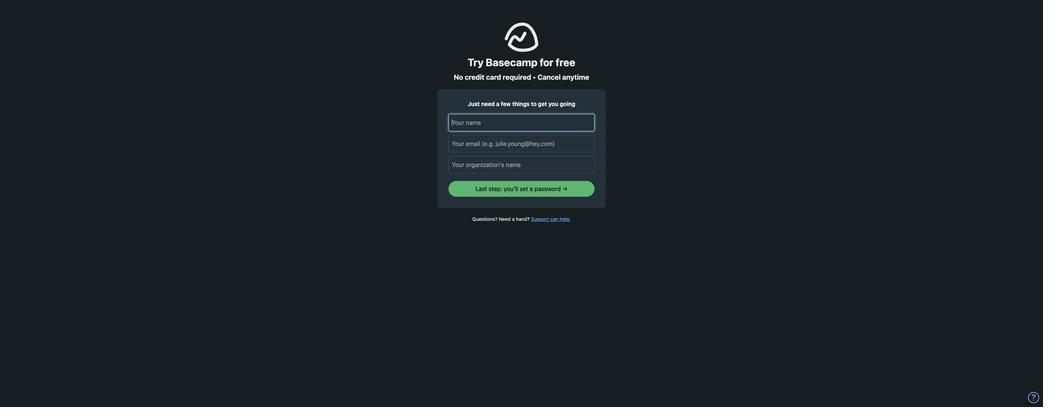 Task type: vqa. For each thing, say whether or not it's contained in the screenshot.
Switch accounts image
no



Task type: describe. For each thing, give the bounding box(es) containing it.
password
[[535, 186, 561, 193]]

a inside button
[[530, 186, 533, 193]]

few
[[501, 100, 511, 107]]

Your organization's name text field
[[449, 156, 595, 174]]

card
[[486, 73, 501, 81]]

get
[[538, 100, 547, 107]]

set
[[520, 186, 528, 193]]

a for few
[[496, 100, 500, 107]]

no
[[454, 73, 463, 81]]

basecamp
[[486, 56, 538, 69]]

anytime
[[562, 73, 590, 81]]

just need a few things to get you going
[[468, 100, 576, 107]]

try
[[468, 56, 484, 69]]

need
[[481, 100, 495, 107]]

support can help. link
[[531, 217, 571, 222]]

try basecamp for free
[[468, 56, 576, 69]]

can
[[551, 217, 559, 222]]

questions?
[[472, 217, 498, 222]]

things
[[512, 100, 530, 107]]

hand?
[[516, 217, 530, 222]]

a for hand?
[[512, 217, 515, 222]]

step:
[[489, 186, 502, 193]]

last step: you'll set a password → button
[[449, 181, 595, 197]]

last step: you'll set a password →
[[476, 186, 568, 193]]

support
[[531, 217, 549, 222]]

Your email (e.g. julie.young@hey.com) email field
[[449, 135, 595, 153]]

you'll
[[504, 186, 518, 193]]



Task type: locate. For each thing, give the bounding box(es) containing it.
cancel
[[538, 73, 561, 81]]

going
[[560, 100, 576, 107]]

a
[[496, 100, 500, 107], [530, 186, 533, 193], [512, 217, 515, 222]]

2 horizontal spatial a
[[530, 186, 533, 193]]

1 horizontal spatial a
[[512, 217, 515, 222]]

Your name text field
[[449, 114, 595, 132]]

a left few
[[496, 100, 500, 107]]

1 vertical spatial a
[[530, 186, 533, 193]]

0 vertical spatial a
[[496, 100, 500, 107]]

help.
[[560, 217, 571, 222]]

a right set
[[530, 186, 533, 193]]

no credit card required • cancel anytime
[[454, 73, 590, 81]]

last
[[476, 186, 487, 193]]

questions? need a hand? support can help.
[[472, 217, 571, 222]]

free
[[556, 56, 576, 69]]

2 vertical spatial a
[[512, 217, 515, 222]]

you
[[549, 100, 559, 107]]

credit
[[465, 73, 485, 81]]

to
[[531, 100, 537, 107]]

required
[[503, 73, 531, 81]]

0 horizontal spatial a
[[496, 100, 500, 107]]

•
[[533, 73, 536, 81]]

for
[[540, 56, 554, 69]]

→
[[562, 186, 568, 193]]

a right need at the bottom left of page
[[512, 217, 515, 222]]

just
[[468, 100, 480, 107]]

need
[[499, 217, 511, 222]]



